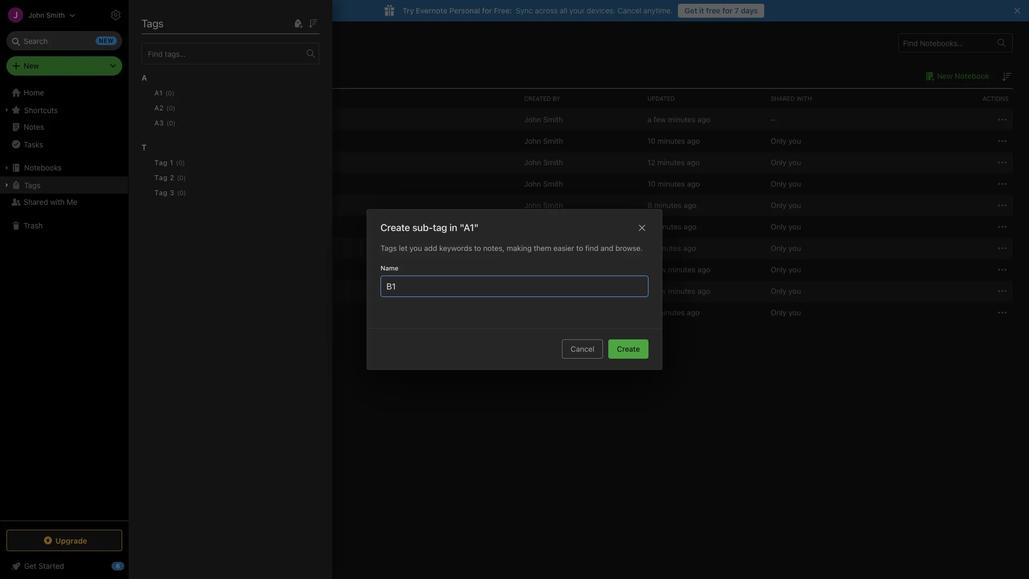 Task type: describe. For each thing, give the bounding box(es) containing it.
1 to from the left
[[474, 244, 481, 253]]

shared with button
[[767, 89, 890, 108]]

note 3 row
[[145, 173, 1013, 195]]

2 for tag
[[170, 173, 174, 181]]

0 inside a2 ( 0 )
[[169, 104, 173, 112]]

sub-
[[413, 222, 433, 233]]

free
[[706, 6, 721, 15]]

a few minutes ago for note 9 row
[[648, 287, 711, 295]]

you for note 4 row
[[789, 201, 801, 210]]

shared with me
[[24, 198, 77, 206]]

all
[[560, 6, 568, 15]]

only for note 4 row
[[771, 201, 787, 210]]

tags inside button
[[24, 181, 40, 189]]

john smith for 'note 3' 'row'
[[524, 179, 563, 188]]

get it free for 7 days button
[[678, 4, 765, 18]]

minutes inside the first notebook row
[[668, 115, 696, 124]]

8 minutes ago for note 5 row at the top of page
[[648, 222, 697, 231]]

tags button
[[0, 176, 128, 194]]

tag 3 ( 0 )
[[154, 188, 186, 197]]

12 inside things to do row
[[648, 308, 656, 317]]

in
[[450, 222, 458, 233]]

only inside things to do row
[[771, 308, 787, 317]]

john smith for note 7 row
[[524, 244, 563, 253]]

( inside tag 3 ( 0 )
[[177, 189, 180, 197]]

by
[[553, 95, 561, 102]]

actions button
[[890, 89, 1013, 108]]

only for note 5 row at the top of page
[[771, 222, 787, 231]]

) inside a2 ( 0 )
[[173, 104, 175, 112]]

minutes inside things to do row
[[658, 308, 685, 317]]

minutes inside note 7 row
[[654, 244, 681, 253]]

new notebook
[[937, 72, 990, 80]]

you for 'note 3' 'row'
[[789, 179, 801, 188]]

1 inside row group
[[170, 158, 173, 166]]

john smith for note 2 'row'
[[524, 158, 563, 167]]

note 5 row
[[145, 216, 1013, 238]]

) inside tag 3 ( 0 )
[[184, 189, 186, 197]]

john for 'note 3' 'row'
[[524, 179, 541, 188]]

10 for 'note 3' 'row'
[[648, 179, 656, 188]]

tag 2 ( 0 )
[[154, 173, 186, 181]]

few for note 9 row
[[654, 287, 666, 295]]

12 minutes ago inside things to do row
[[648, 308, 700, 317]]

trash link
[[0, 217, 128, 234]]

john for note 2 'row'
[[524, 158, 541, 167]]

new for new notebook
[[937, 72, 953, 80]]

note for note 2
[[178, 158, 195, 167]]

a3 ( 0 )
[[154, 119, 176, 127]]

add
[[424, 244, 437, 253]]

evernote
[[416, 6, 448, 15]]

name
[[381, 264, 399, 272]]

1 horizontal spatial tags
[[142, 17, 164, 29]]

tag for tag 3
[[154, 188, 168, 197]]

Find tags… text field
[[142, 47, 307, 61]]

new button
[[6, 56, 122, 76]]

create for create
[[617, 344, 640, 353]]

tag
[[433, 222, 447, 233]]

created by
[[524, 95, 561, 102]]

0 inside tag 1 ( 0 )
[[178, 159, 183, 166]]

"a1"
[[460, 222, 479, 233]]

sync
[[516, 6, 533, 15]]

a
[[142, 73, 147, 82]]

ago inside note 1 row
[[687, 136, 700, 145]]

few for the first notebook row
[[654, 115, 666, 124]]

try evernote personal for free: sync across all your devices. cancel anytime.
[[403, 6, 673, 15]]

row group containing a
[[142, 64, 328, 216]]

ago inside the first notebook row
[[698, 115, 711, 124]]

10 for note 1 row
[[648, 136, 656, 145]]

shortcuts
[[24, 105, 58, 114]]

personal
[[450, 6, 480, 15]]

days
[[741, 6, 758, 15]]

Name text field
[[386, 276, 644, 296]]

note 9 row
[[145, 280, 1013, 302]]

) inside 'a3 ( 0 )'
[[173, 119, 176, 127]]

arrow image
[[149, 113, 162, 126]]

things to do row
[[145, 302, 1013, 323]]

smith for the first notebook row
[[543, 115, 563, 124]]

7 inside row
[[648, 244, 652, 253]]

try
[[403, 6, 414, 15]]

john for note 7 row
[[524, 244, 541, 253]]

note 3 button
[[162, 177, 201, 190]]

minutes inside note 5 row
[[654, 222, 682, 231]]

a for note 9 row
[[648, 287, 652, 295]]

expand tags image
[[3, 181, 11, 189]]

ago inside things to do row
[[687, 308, 700, 317]]

tasks button
[[0, 136, 128, 153]]

3 for note
[[197, 179, 201, 188]]

notes,
[[483, 244, 505, 253]]

home link
[[0, 84, 129, 101]]

upgrade button
[[6, 530, 122, 551]]

1 horizontal spatial cancel
[[618, 6, 642, 15]]

a3
[[154, 119, 164, 127]]

7 minutes ago
[[648, 244, 696, 253]]

note 2 row
[[145, 152, 1013, 173]]

smith for note 7 row
[[543, 244, 563, 253]]

only for note 7 row
[[771, 244, 787, 253]]

expand notebooks image
[[3, 164, 11, 172]]

–
[[771, 115, 775, 124]]

created
[[524, 95, 551, 102]]

shared
[[24, 198, 48, 206]]

new notebook button
[[922, 70, 990, 83]]

notebooks link
[[0, 159, 128, 176]]

note 2 button
[[162, 156, 201, 169]]

create sub-tag in "a1"
[[381, 222, 479, 233]]

only you for note 8 'row'
[[771, 265, 801, 274]]

only for note 1 row
[[771, 136, 787, 145]]

notebook for first notebook
[[195, 115, 229, 124]]

8 minutes ago for note 4 row
[[648, 201, 697, 210]]

create new tag image
[[292, 17, 305, 30]]

you for note 8 'row'
[[789, 265, 801, 274]]

get
[[685, 6, 698, 15]]

john smith for note 9 row
[[524, 287, 563, 295]]

minutes inside 'note 3' 'row'
[[658, 179, 685, 188]]

created by button
[[520, 89, 643, 108]]

tag for tag 2
[[154, 173, 168, 181]]

across
[[535, 6, 558, 15]]

1 inside notebooks 'element'
[[145, 71, 149, 80]]

only you inside things to do row
[[771, 308, 801, 317]]

1 vertical spatial notebooks
[[24, 163, 62, 172]]

only you for note 9 row
[[771, 287, 801, 295]]

12 inside note 2 'row'
[[648, 158, 656, 167]]

you for note 7 row
[[789, 244, 801, 253]]

row group inside notebooks 'element'
[[145, 109, 1013, 323]]

minutes inside note 1 row
[[658, 136, 685, 145]]

first notebook button
[[162, 113, 244, 126]]

it
[[700, 6, 704, 15]]

home
[[24, 88, 44, 97]]

free:
[[494, 6, 512, 15]]

with
[[50, 198, 65, 206]]

notebook for new notebook
[[955, 72, 990, 80]]

john for note 4 row
[[524, 201, 541, 210]]

them
[[534, 244, 552, 253]]

a1 ( 0 )
[[154, 89, 174, 97]]

ago inside note 4 row
[[684, 201, 697, 210]]

you for note 2 'row'
[[789, 158, 801, 167]]

only you for note 5 row at the top of page
[[771, 222, 801, 231]]

title
[[149, 95, 165, 102]]

me
[[67, 198, 77, 206]]

first notebook
[[177, 115, 229, 124]]



Task type: locate. For each thing, give the bounding box(es) containing it.
john smith for the first notebook row
[[524, 115, 563, 124]]

for
[[482, 6, 492, 15], [723, 6, 733, 15]]

notebook inside button
[[955, 72, 990, 80]]

notebook
[[955, 72, 990, 80], [195, 115, 229, 124]]

john inside the first notebook row
[[524, 115, 541, 124]]

8 for note 4 row
[[648, 201, 652, 210]]

3 john smith from the top
[[524, 158, 563, 167]]

first
[[177, 115, 193, 124]]

only inside note 7 row
[[771, 244, 787, 253]]

3 inside button
[[197, 179, 201, 188]]

smith for note 1 row
[[543, 136, 563, 145]]

( right a3
[[167, 119, 169, 127]]

( inside a1 ( 0 )
[[166, 89, 168, 97]]

only you for note 7 row
[[771, 244, 801, 253]]

only inside note 4 row
[[771, 201, 787, 210]]

5 john from the top
[[524, 201, 541, 210]]

7 john smith from the top
[[524, 287, 563, 295]]

minutes inside note 9 row
[[668, 287, 696, 295]]

0 inside tag 2 ( 0 )
[[179, 174, 183, 181]]

( down note 2 button
[[177, 174, 179, 181]]

john smith inside note 1 row
[[524, 136, 563, 145]]

john inside 'note 3' 'row'
[[524, 179, 541, 188]]

only you inside note 1 row
[[771, 136, 801, 145]]

a2
[[154, 104, 164, 112]]

tags left let
[[381, 244, 397, 253]]

) right a1
[[172, 89, 174, 97]]

1 for from the left
[[482, 6, 492, 15]]

you for note 9 row
[[789, 287, 801, 295]]

10 minutes ago for 'note 3' 'row'
[[648, 179, 700, 188]]

8 only you from the top
[[771, 287, 801, 295]]

2 few from the top
[[654, 265, 666, 274]]

1 horizontal spatial to
[[576, 244, 583, 253]]

get it free for 7 days
[[685, 6, 758, 15]]

( inside tag 1 ( 0 )
[[176, 159, 178, 166]]

12 minutes ago
[[648, 158, 700, 167], [648, 308, 700, 317]]

only for note 9 row
[[771, 287, 787, 295]]

4 john smith from the top
[[524, 179, 563, 188]]

6 smith from the top
[[543, 244, 563, 253]]

3 only you from the top
[[771, 179, 801, 188]]

2 up tag 3 ( 0 )
[[170, 173, 174, 181]]

1 left notebook
[[145, 71, 149, 80]]

a
[[648, 115, 652, 124], [648, 265, 652, 274], [648, 287, 652, 295]]

new up actions button
[[937, 72, 953, 80]]

3
[[197, 179, 201, 188], [170, 188, 174, 197]]

5 smith from the top
[[543, 201, 563, 210]]

ago inside note 9 row
[[698, 287, 711, 295]]

1 few from the top
[[654, 115, 666, 124]]

2 vertical spatial few
[[654, 287, 666, 295]]

tags up "shared"
[[24, 181, 40, 189]]

1
[[145, 71, 149, 80], [170, 158, 173, 166]]

a few minutes ago for note 8 'row'
[[648, 265, 711, 274]]

tags let you add keywords to notes, making them easier to find and browse.
[[381, 244, 643, 253]]

upgrade
[[55, 536, 87, 545]]

1 vertical spatial 2
[[170, 173, 174, 181]]

4 only you from the top
[[771, 201, 801, 210]]

updated
[[648, 95, 675, 102]]

2 for from the left
[[723, 6, 733, 15]]

shared with me link
[[0, 194, 128, 211]]

tag
[[154, 158, 168, 166], [154, 173, 168, 181], [154, 188, 168, 197]]

only you inside note 9 row
[[771, 287, 801, 295]]

you inside things to do row
[[789, 308, 801, 317]]

smith inside the first notebook row
[[543, 115, 563, 124]]

1 vertical spatial create
[[617, 344, 640, 353]]

note 2
[[178, 158, 201, 167]]

0 horizontal spatial 2
[[170, 173, 174, 181]]

new inside button
[[937, 72, 953, 80]]

4 only from the top
[[771, 201, 787, 210]]

smith for 'note 3' 'row'
[[543, 179, 563, 188]]

5 only from the top
[[771, 222, 787, 231]]

( down note 3
[[177, 189, 180, 197]]

1 8 from the top
[[648, 201, 652, 210]]

0 horizontal spatial notebook
[[195, 115, 229, 124]]

notebooks up notebook
[[145, 36, 196, 49]]

tags
[[142, 17, 164, 29], [24, 181, 40, 189], [381, 244, 397, 253]]

0 horizontal spatial 3
[[170, 188, 174, 197]]

tree
[[0, 84, 129, 520]]

you for note 1 row
[[789, 136, 801, 145]]

10 inside 'note 3' 'row'
[[648, 179, 656, 188]]

to left notes,
[[474, 244, 481, 253]]

you inside 'note 3' 'row'
[[789, 179, 801, 188]]

0 vertical spatial 10 minutes ago
[[648, 136, 700, 145]]

( inside a2 ( 0 )
[[166, 104, 169, 112]]

note up tag 3 ( 0 )
[[178, 179, 195, 188]]

1 12 minutes ago from the top
[[648, 158, 700, 167]]

tag down tag 2 ( 0 )
[[154, 188, 168, 197]]

0 horizontal spatial cancel
[[571, 344, 595, 353]]

3 down tag 2 ( 0 )
[[170, 188, 174, 197]]

3 john from the top
[[524, 158, 541, 167]]

0 right a1
[[168, 89, 172, 97]]

8 minutes ago up 7 minutes ago
[[648, 222, 697, 231]]

1 vertical spatial a few minutes ago
[[648, 265, 711, 274]]

john smith inside note 7 row
[[524, 244, 563, 253]]

smith down the by
[[543, 115, 563, 124]]

minutes
[[668, 115, 696, 124], [658, 136, 685, 145], [658, 158, 685, 167], [658, 179, 685, 188], [654, 201, 682, 210], [654, 222, 682, 231], [654, 244, 681, 253], [668, 265, 696, 274], [668, 287, 696, 295], [658, 308, 685, 317]]

cancel button
[[562, 339, 603, 359]]

2 only from the top
[[771, 158, 787, 167]]

1 8 minutes ago from the top
[[648, 201, 697, 210]]

1 vertical spatial 10 minutes ago
[[648, 179, 700, 188]]

1 notebook
[[145, 71, 186, 80]]

to
[[474, 244, 481, 253], [576, 244, 583, 253]]

1 john from the top
[[524, 115, 541, 124]]

new for new
[[24, 61, 39, 70]]

1 10 minutes ago from the top
[[648, 136, 700, 145]]

7 inside button
[[735, 6, 739, 15]]

only you inside note 5 row
[[771, 222, 801, 231]]

for for free:
[[482, 6, 492, 15]]

1 horizontal spatial 7
[[735, 6, 739, 15]]

you inside note 1 row
[[789, 136, 801, 145]]

browse.
[[616, 244, 643, 253]]

0 right a2
[[169, 104, 173, 112]]

ago
[[698, 115, 711, 124], [687, 136, 700, 145], [687, 158, 700, 167], [687, 179, 700, 188], [684, 201, 697, 210], [684, 222, 697, 231], [683, 244, 696, 253], [698, 265, 711, 274], [698, 287, 711, 295], [687, 308, 700, 317]]

create for create sub-tag in "a1"
[[381, 222, 410, 233]]

2 only you from the top
[[771, 158, 801, 167]]

0
[[168, 89, 172, 97], [169, 104, 173, 112], [169, 119, 173, 127], [178, 159, 183, 166], [179, 174, 183, 181], [180, 189, 184, 197]]

5 only you from the top
[[771, 222, 801, 231]]

) down note 3
[[184, 189, 186, 197]]

minutes inside note 8 'row'
[[668, 265, 696, 274]]

ago inside note 8 'row'
[[698, 265, 711, 274]]

a for the first notebook row
[[648, 115, 652, 124]]

create right cancel button
[[617, 344, 640, 353]]

create button
[[609, 339, 649, 359]]

0 inside tag 3 ( 0 )
[[180, 189, 184, 197]]

smith down the first notebook row
[[543, 136, 563, 145]]

1 vertical spatial 8 minutes ago
[[648, 222, 697, 231]]

2 horizontal spatial tags
[[381, 244, 397, 253]]

7 smith from the top
[[543, 287, 563, 295]]

notebook up actions button
[[955, 72, 990, 80]]

3 for tag
[[170, 188, 174, 197]]

to left find
[[576, 244, 583, 253]]

only inside note 5 row
[[771, 222, 787, 231]]

7 john from the top
[[524, 287, 541, 295]]

smith inside note 2 'row'
[[543, 158, 563, 167]]

0 vertical spatial tag
[[154, 158, 168, 166]]

only inside note 8 'row'
[[771, 265, 787, 274]]

None search field
[[14, 31, 115, 50]]

john for the first notebook row
[[524, 115, 541, 124]]

10 down updated
[[648, 136, 656, 145]]

notes link
[[0, 118, 128, 136]]

ago inside note 2 'row'
[[687, 158, 700, 167]]

smith down note 8 'row'
[[543, 287, 563, 295]]

tree containing home
[[0, 84, 129, 520]]

your
[[570, 6, 585, 15]]

settings image
[[109, 9, 122, 21]]

1 horizontal spatial 1
[[170, 158, 173, 166]]

0 vertical spatial 8
[[648, 201, 652, 210]]

john inside note 9 row
[[524, 287, 541, 295]]

smith down 'note 3' 'row'
[[543, 201, 563, 210]]

6 only from the top
[[771, 244, 787, 253]]

only inside note 9 row
[[771, 287, 787, 295]]

notebook right first on the left of the page
[[195, 115, 229, 124]]

notebooks down tasks
[[24, 163, 62, 172]]

1 horizontal spatial 2
[[197, 158, 201, 167]]

7 left days
[[735, 6, 739, 15]]

1 up tag 2 ( 0 )
[[170, 158, 173, 166]]

1 10 from the top
[[648, 136, 656, 145]]

smith
[[543, 115, 563, 124], [543, 136, 563, 145], [543, 158, 563, 167], [543, 179, 563, 188], [543, 201, 563, 210], [543, 244, 563, 253], [543, 287, 563, 295]]

0 vertical spatial new
[[24, 61, 39, 70]]

tags right settings image
[[142, 17, 164, 29]]

john smith inside the first notebook row
[[524, 115, 563, 124]]

3 a few minutes ago from the top
[[648, 287, 711, 295]]

only you for note 2 'row'
[[771, 158, 801, 167]]

8 inside note 4 row
[[648, 201, 652, 210]]

only inside 'note 3' 'row'
[[771, 179, 787, 188]]

10 minutes ago
[[648, 136, 700, 145], [648, 179, 700, 188]]

notebooks element
[[129, 21, 1029, 579]]

8 up 7 minutes ago
[[648, 222, 652, 231]]

1 vertical spatial cancel
[[571, 344, 595, 353]]

only you for 'note 3' 'row'
[[771, 179, 801, 188]]

shared with
[[771, 95, 812, 102]]

note 4 row
[[145, 195, 1013, 216]]

with
[[797, 95, 812, 102]]

10 up close image
[[648, 179, 656, 188]]

1 12 from the top
[[648, 158, 656, 167]]

3 tag from the top
[[154, 188, 168, 197]]

0 vertical spatial 12 minutes ago
[[648, 158, 700, 167]]

only for note 2 'row'
[[771, 158, 787, 167]]

shortcuts button
[[0, 101, 128, 118]]

1 vertical spatial 12
[[648, 308, 656, 317]]

only for note 8 'row'
[[771, 265, 787, 274]]

8 minutes ago
[[648, 201, 697, 210], [648, 222, 697, 231]]

tag down tag 1 ( 0 ) on the top of page
[[154, 173, 168, 181]]

easier
[[554, 244, 574, 253]]

note 8 row
[[145, 259, 1013, 280]]

0 vertical spatial 10
[[648, 136, 656, 145]]

2 a from the top
[[648, 265, 652, 274]]

3 down the note 2
[[197, 179, 201, 188]]

1 only from the top
[[771, 136, 787, 145]]

5 john smith from the top
[[524, 201, 563, 210]]

9 only from the top
[[771, 308, 787, 317]]

2 up note 3
[[197, 158, 201, 167]]

tag for tag 1
[[154, 158, 168, 166]]

1 vertical spatial new
[[937, 72, 953, 80]]

6 john smith from the top
[[524, 244, 563, 253]]

2 vertical spatial a few minutes ago
[[648, 287, 711, 295]]

john smith inside note 9 row
[[524, 287, 563, 295]]

2 to from the left
[[576, 244, 583, 253]]

0 inside a1 ( 0 )
[[168, 89, 172, 97]]

2 8 from the top
[[648, 222, 652, 231]]

0 down note 2 button
[[179, 174, 183, 181]]

0 vertical spatial notebook
[[955, 72, 990, 80]]

trash
[[24, 221, 43, 230]]

let
[[399, 244, 408, 253]]

notebook inside button
[[195, 115, 229, 124]]

create up let
[[381, 222, 410, 233]]

0 horizontal spatial to
[[474, 244, 481, 253]]

making
[[507, 244, 532, 253]]

8 minutes ago inside note 4 row
[[648, 201, 697, 210]]

8 for note 5 row at the top of page
[[648, 222, 652, 231]]

0 vertical spatial 7
[[735, 6, 739, 15]]

) inside a1 ( 0 )
[[172, 89, 174, 97]]

notebooks inside 'element'
[[145, 36, 196, 49]]

1 only you from the top
[[771, 136, 801, 145]]

a inside note 8 'row'
[[648, 265, 652, 274]]

) left first on the left of the page
[[173, 119, 176, 127]]

0 vertical spatial notebooks
[[145, 36, 196, 49]]

john smith inside 'note 3' 'row'
[[524, 179, 563, 188]]

8 only from the top
[[771, 287, 787, 295]]

minutes inside note 4 row
[[654, 201, 682, 210]]

updated button
[[643, 89, 767, 108]]

10 inside note 1 row
[[648, 136, 656, 145]]

10 minutes ago for note 1 row
[[648, 136, 700, 145]]

note up note 3
[[178, 158, 195, 167]]

only you inside note 2 'row'
[[771, 158, 801, 167]]

few inside note 8 'row'
[[654, 265, 666, 274]]

0 up tag 2 ( 0 )
[[178, 159, 183, 166]]

few for note 8 'row'
[[654, 265, 666, 274]]

0 horizontal spatial for
[[482, 6, 492, 15]]

1 vertical spatial note
[[178, 179, 195, 188]]

2 smith from the top
[[543, 136, 563, 145]]

2 for note
[[197, 158, 201, 167]]

1 horizontal spatial 3
[[197, 179, 201, 188]]

0 vertical spatial 1
[[145, 71, 149, 80]]

4 john from the top
[[524, 179, 541, 188]]

a inside note 9 row
[[648, 287, 652, 295]]

notebooks
[[145, 36, 196, 49], [24, 163, 62, 172]]

a1
[[154, 89, 163, 97]]

tag up tag 2 ( 0 )
[[154, 158, 168, 166]]

cancel down things to do row
[[571, 344, 595, 353]]

smith for note 4 row
[[543, 201, 563, 210]]

6 john from the top
[[524, 244, 541, 253]]

2 10 minutes ago from the top
[[648, 179, 700, 188]]

1 vertical spatial 8
[[648, 222, 652, 231]]

cancel
[[618, 6, 642, 15], [571, 344, 595, 353]]

1 vertical spatial 10
[[648, 179, 656, 188]]

new up home at left
[[24, 61, 39, 70]]

1 horizontal spatial create
[[617, 344, 640, 353]]

) inside tag 1 ( 0 )
[[183, 159, 185, 166]]

minutes inside note 2 'row'
[[658, 158, 685, 167]]

9 only you from the top
[[771, 308, 801, 317]]

2 john smith from the top
[[524, 136, 563, 145]]

( right a1
[[166, 89, 168, 97]]

1 vertical spatial few
[[654, 265, 666, 274]]

3 smith from the top
[[543, 158, 563, 167]]

0 vertical spatial note
[[178, 158, 195, 167]]

create inside button
[[617, 344, 640, 353]]

few inside note 9 row
[[654, 287, 666, 295]]

0 vertical spatial create
[[381, 222, 410, 233]]

Find Notebooks… text field
[[899, 34, 991, 52]]

smith down note 2 'row'
[[543, 179, 563, 188]]

john smith inside note 2 'row'
[[524, 158, 563, 167]]

2 vertical spatial tag
[[154, 188, 168, 197]]

2 inside button
[[197, 158, 201, 167]]

note 7 row
[[145, 238, 1013, 259]]

( up tag 2 ( 0 )
[[176, 159, 178, 166]]

john smith for note 1 row
[[524, 136, 563, 145]]

only you for note 4 row
[[771, 201, 801, 210]]

actions
[[983, 95, 1009, 102]]

) right a2
[[173, 104, 175, 112]]

ago inside note 7 row
[[683, 244, 696, 253]]

tasks
[[24, 140, 43, 149]]

10 minutes ago inside 'note 3' 'row'
[[648, 179, 700, 188]]

note
[[178, 158, 195, 167], [178, 179, 195, 188]]

1 horizontal spatial notebook
[[955, 72, 990, 80]]

smith for note 9 row
[[543, 287, 563, 295]]

12
[[648, 158, 656, 167], [648, 308, 656, 317]]

keywords
[[439, 244, 472, 253]]

( inside tag 2 ( 0 )
[[177, 174, 179, 181]]

ago inside note 5 row
[[684, 222, 697, 231]]

smith down note 1 row
[[543, 158, 563, 167]]

john for note 1 row
[[524, 136, 541, 145]]

) up tag 2 ( 0 )
[[183, 159, 185, 166]]

cancel right devices.
[[618, 6, 642, 15]]

0 inside 'a3 ( 0 )'
[[169, 119, 173, 127]]

2 10 from the top
[[648, 179, 656, 188]]

title button
[[145, 89, 520, 108]]

for right free
[[723, 6, 733, 15]]

you inside note 8 'row'
[[789, 265, 801, 274]]

7 right browse.
[[648, 244, 652, 253]]

0 horizontal spatial new
[[24, 61, 39, 70]]

smith down note 5 row at the top of page
[[543, 244, 563, 253]]

a few minutes ago for the first notebook row
[[648, 115, 711, 124]]

4 smith from the top
[[543, 179, 563, 188]]

cancel inside cancel button
[[571, 344, 595, 353]]

3 only from the top
[[771, 179, 787, 188]]

2 note from the top
[[178, 179, 195, 188]]

shared
[[771, 95, 795, 102]]

0 horizontal spatial 1
[[145, 71, 149, 80]]

0 horizontal spatial tags
[[24, 181, 40, 189]]

2 tag from the top
[[154, 173, 168, 181]]

1 vertical spatial tags
[[24, 181, 40, 189]]

a few minutes ago
[[648, 115, 711, 124], [648, 265, 711, 274], [648, 287, 711, 295]]

for left free:
[[482, 6, 492, 15]]

1 a few minutes ago from the top
[[648, 115, 711, 124]]

1 vertical spatial 1
[[170, 158, 173, 166]]

a for note 8 'row'
[[648, 265, 652, 274]]

( right a2
[[166, 104, 169, 112]]

1 smith from the top
[[543, 115, 563, 124]]

0 vertical spatial 12
[[648, 158, 656, 167]]

john inside note 4 row
[[524, 201, 541, 210]]

row group
[[142, 64, 328, 216], [145, 109, 1013, 323]]

ago inside 'note 3' 'row'
[[687, 179, 700, 188]]

note 3
[[178, 179, 201, 188]]

only you inside note 8 'row'
[[771, 265, 801, 274]]

for for 7
[[723, 6, 733, 15]]

1 note from the top
[[178, 158, 195, 167]]

row group containing john smith
[[145, 109, 1013, 323]]

(
[[166, 89, 168, 97], [166, 104, 169, 112], [167, 119, 169, 127], [176, 159, 178, 166], [177, 174, 179, 181], [177, 189, 180, 197]]

smith inside 'note 3' 'row'
[[543, 179, 563, 188]]

note for note 3
[[178, 179, 195, 188]]

0 horizontal spatial 7
[[648, 244, 652, 253]]

2 vertical spatial tags
[[381, 244, 397, 253]]

12 minutes ago inside note 2 'row'
[[648, 158, 700, 167]]

0 vertical spatial tags
[[142, 17, 164, 29]]

0 horizontal spatial notebooks
[[24, 163, 62, 172]]

devices.
[[587, 6, 616, 15]]

)
[[172, 89, 174, 97], [173, 104, 175, 112], [173, 119, 176, 127], [183, 159, 185, 166], [183, 174, 186, 181], [184, 189, 186, 197]]

6 only you from the top
[[771, 244, 801, 253]]

only you inside 'note 3' 'row'
[[771, 179, 801, 188]]

smith inside note 4 row
[[543, 201, 563, 210]]

0 vertical spatial 8 minutes ago
[[648, 201, 697, 210]]

8
[[648, 201, 652, 210], [648, 222, 652, 231]]

only inside note 1 row
[[771, 136, 787, 145]]

2 vertical spatial a
[[648, 287, 652, 295]]

3 a from the top
[[648, 287, 652, 295]]

0 down note 3
[[180, 189, 184, 197]]

tag 1 ( 0 )
[[154, 158, 185, 166]]

you inside note 5 row
[[789, 222, 801, 231]]

1 horizontal spatial new
[[937, 72, 953, 80]]

only you for note 1 row
[[771, 136, 801, 145]]

8 minutes ago up close image
[[648, 201, 697, 210]]

Search text field
[[14, 31, 115, 50]]

1 vertical spatial notebook
[[195, 115, 229, 124]]

1 horizontal spatial for
[[723, 6, 733, 15]]

new
[[24, 61, 39, 70], [937, 72, 953, 80]]

2 12 from the top
[[648, 308, 656, 317]]

0 vertical spatial 2
[[197, 158, 201, 167]]

smith for note 2 'row'
[[543, 158, 563, 167]]

a inside the first notebook row
[[648, 115, 652, 124]]

0 right a3
[[169, 119, 173, 127]]

1 john smith from the top
[[524, 115, 563, 124]]

3 few from the top
[[654, 287, 666, 295]]

1 a from the top
[[648, 115, 652, 124]]

8 up close image
[[648, 201, 652, 210]]

2 8 minutes ago from the top
[[648, 222, 697, 231]]

few inside the first notebook row
[[654, 115, 666, 124]]

1 vertical spatial a
[[648, 265, 652, 274]]

first notebook row
[[145, 109, 1013, 130]]

7
[[735, 6, 739, 15], [648, 244, 652, 253]]

2 12 minutes ago from the top
[[648, 308, 700, 317]]

1 tag from the top
[[154, 158, 168, 166]]

new inside popup button
[[24, 61, 39, 70]]

7 only from the top
[[771, 265, 787, 274]]

1 horizontal spatial notebooks
[[145, 36, 196, 49]]

0 vertical spatial cancel
[[618, 6, 642, 15]]

anytime.
[[644, 6, 673, 15]]

only inside note 2 'row'
[[771, 158, 787, 167]]

few
[[654, 115, 666, 124], [654, 265, 666, 274], [654, 287, 666, 295]]

1 vertical spatial tag
[[154, 173, 168, 181]]

find
[[585, 244, 599, 253]]

0 horizontal spatial create
[[381, 222, 410, 233]]

john for note 9 row
[[524, 287, 541, 295]]

2
[[197, 158, 201, 167], [170, 173, 174, 181]]

1 vertical spatial 12 minutes ago
[[648, 308, 700, 317]]

create
[[381, 222, 410, 233], [617, 344, 640, 353]]

) down note 2 button
[[183, 174, 186, 181]]

) inside tag 2 ( 0 )
[[183, 174, 186, 181]]

2 john from the top
[[524, 136, 541, 145]]

( inside 'a3 ( 0 )'
[[167, 119, 169, 127]]

smith inside note 9 row
[[543, 287, 563, 295]]

john inside note 7 row
[[524, 244, 541, 253]]

10
[[648, 136, 656, 145], [648, 179, 656, 188]]

you
[[789, 136, 801, 145], [789, 158, 801, 167], [789, 179, 801, 188], [789, 201, 801, 210], [789, 222, 801, 231], [410, 244, 422, 253], [789, 244, 801, 253], [789, 265, 801, 274], [789, 287, 801, 295], [789, 308, 801, 317]]

1 vertical spatial 7
[[648, 244, 652, 253]]

close image
[[636, 221, 649, 234]]

only you inside note 4 row
[[771, 201, 801, 210]]

and
[[601, 244, 614, 253]]

0 vertical spatial few
[[654, 115, 666, 124]]

only for 'note 3' 'row'
[[771, 179, 787, 188]]

you for note 5 row at the top of page
[[789, 222, 801, 231]]

0 vertical spatial a
[[648, 115, 652, 124]]

10 minutes ago inside note 1 row
[[648, 136, 700, 145]]

a2 ( 0 )
[[154, 104, 175, 112]]

0 vertical spatial a few minutes ago
[[648, 115, 711, 124]]

notebook
[[151, 71, 186, 80]]

7 only you from the top
[[771, 265, 801, 274]]

note 1 row
[[145, 130, 1013, 152]]

2 a few minutes ago from the top
[[648, 265, 711, 274]]

john inside note 1 row
[[524, 136, 541, 145]]

john smith for note 4 row
[[524, 201, 563, 210]]

john smith
[[524, 115, 563, 124], [524, 136, 563, 145], [524, 158, 563, 167], [524, 179, 563, 188], [524, 201, 563, 210], [524, 244, 563, 253], [524, 287, 563, 295]]

t
[[142, 143, 147, 152]]

notes
[[24, 123, 44, 131]]

john
[[524, 115, 541, 124], [524, 136, 541, 145], [524, 158, 541, 167], [524, 179, 541, 188], [524, 201, 541, 210], [524, 244, 541, 253], [524, 287, 541, 295]]



Task type: vqa. For each thing, say whether or not it's contained in the screenshot.
Note 4 row's John
yes



